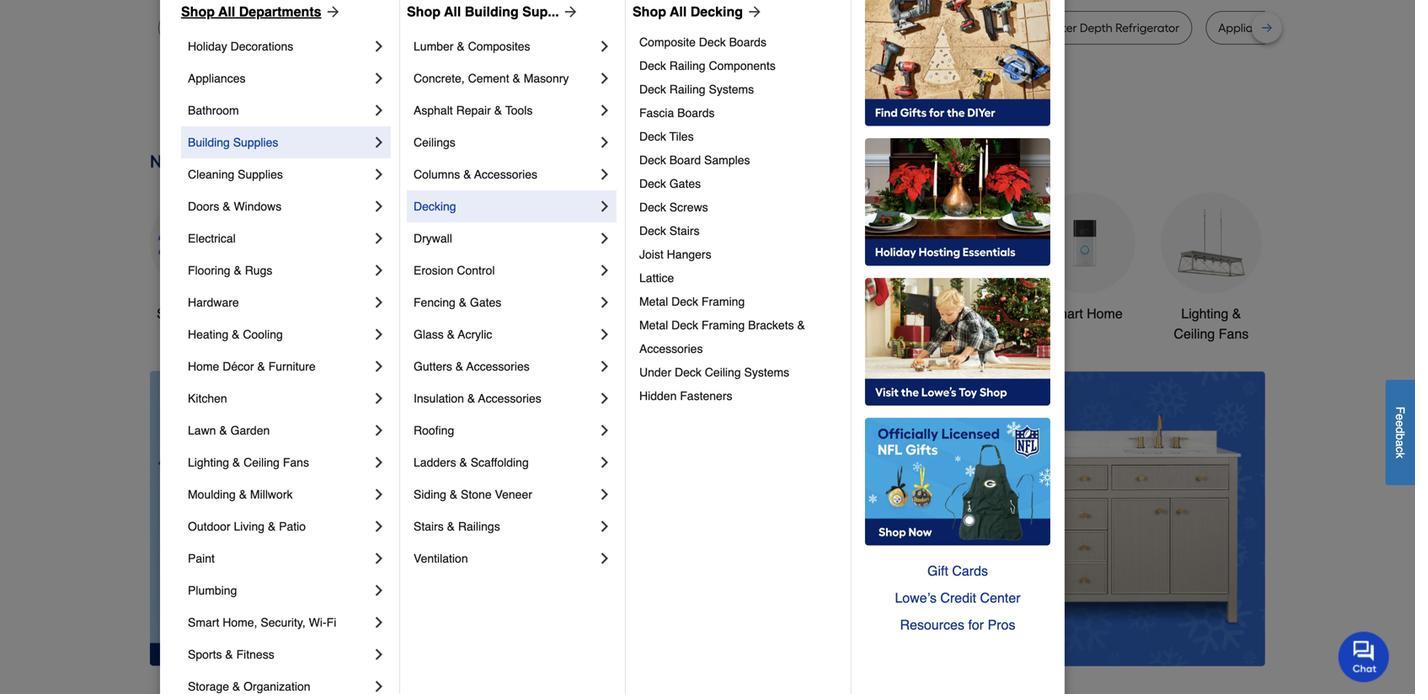 Task type: describe. For each thing, give the bounding box(es) containing it.
fascia
[[640, 106, 674, 120]]

veneer
[[495, 488, 532, 501]]

0 horizontal spatial bathroom link
[[188, 94, 371, 126]]

flooring
[[188, 264, 231, 277]]

chat invite button image
[[1339, 631, 1390, 683]]

deck gates
[[640, 177, 701, 190]]

chevron right image for glass & acrylic
[[597, 326, 613, 343]]

cement
[[468, 72, 509, 85]]

deck railing systems link
[[640, 78, 839, 101]]

lowe's credit center link
[[865, 585, 1051, 612]]

deck inside metal deck framing link
[[672, 295, 699, 308]]

moulding
[[188, 488, 236, 501]]

heating & cooling
[[188, 328, 283, 341]]

shop for shop all departments
[[181, 4, 215, 19]]

fascia boards
[[640, 106, 715, 120]]

erosion control
[[414, 264, 495, 277]]

fencing & gates link
[[414, 287, 597, 319]]

deck tiles link
[[640, 125, 839, 148]]

under deck ceiling systems link
[[640, 361, 839, 384]]

appliance
[[1219, 21, 1273, 35]]

hidden fasteners link
[[640, 384, 839, 408]]

holiday
[[188, 40, 227, 53]]

holiday hosting essentials. image
[[865, 138, 1051, 266]]

accessories inside "metal deck framing brackets & accessories"
[[640, 342, 703, 356]]

roofing link
[[414, 415, 597, 447]]

glass
[[414, 328, 444, 341]]

outdoor living & patio link
[[188, 511, 371, 543]]

& inside outdoor tools & equipment
[[872, 306, 881, 321]]

chevron right image for electrical
[[371, 230, 388, 247]]

shop all decking
[[633, 4, 743, 19]]

windows
[[234, 200, 282, 213]]

ge for ge profile
[[842, 21, 858, 35]]

0 vertical spatial lighting & ceiling fans link
[[1161, 193, 1262, 344]]

paint link
[[188, 543, 371, 575]]

resources for pros
[[900, 617, 1016, 633]]

lumber & composites link
[[414, 30, 597, 62]]

center
[[980, 590, 1021, 606]]

gift
[[928, 563, 949, 579]]

kitchen faucets
[[658, 306, 754, 321]]

deck inside deck railing components link
[[640, 59, 666, 72]]

all for decking
[[670, 4, 687, 19]]

chevron right image for ceilings
[[597, 134, 613, 151]]

ladders & scaffolding link
[[414, 447, 597, 479]]

all for deals
[[192, 306, 206, 321]]

chevron right image for insulation & accessories
[[597, 390, 613, 407]]

hangers
[[667, 248, 712, 261]]

sup...
[[523, 4, 559, 19]]

screws
[[670, 201, 708, 214]]

storage
[[188, 680, 229, 694]]

doors & windows
[[188, 200, 282, 213]]

counter depth refrigerator
[[1034, 21, 1180, 35]]

chevron right image for plumbing
[[371, 582, 388, 599]]

lumber & composites
[[414, 40, 530, 53]]

asphalt repair & tools link
[[414, 94, 597, 126]]

ceiling inside 'link'
[[705, 366, 741, 379]]

shop all decking link
[[633, 2, 763, 22]]

departments
[[239, 4, 322, 19]]

lumber
[[414, 40, 454, 53]]

chevron right image for hardware
[[371, 294, 388, 311]]

chevron right image for columns & accessories
[[597, 166, 613, 183]]

arrow right image for shop all departments
[[322, 3, 342, 20]]

cooling
[[243, 328, 283, 341]]

joist hangers
[[640, 248, 712, 261]]

repair
[[456, 104, 491, 117]]

kitchen for kitchen faucets
[[658, 306, 703, 321]]

deck inside deck railing systems link
[[640, 83, 666, 96]]

pros
[[988, 617, 1016, 633]]

outdoor tools & equipment link
[[782, 193, 883, 344]]

1 vertical spatial gates
[[470, 296, 502, 309]]

chevron right image for outdoor living & patio
[[371, 518, 388, 535]]

chevron right image for stairs & railings
[[597, 518, 613, 535]]

under deck ceiling systems
[[640, 366, 790, 379]]

chevron right image for appliances
[[371, 70, 388, 87]]

smart for smart home, security, wi-fi
[[188, 616, 219, 629]]

storage & organization link
[[188, 671, 371, 694]]

cleaning
[[188, 168, 234, 181]]

fasteners
[[680, 389, 733, 403]]

tools link
[[403, 193, 504, 324]]

christmas decorations link
[[529, 193, 630, 344]]

0 horizontal spatial tools
[[438, 306, 469, 321]]

profile for ge profile
[[861, 21, 894, 35]]

flooring & rugs
[[188, 264, 273, 277]]

roofing
[[414, 424, 454, 437]]

fans inside "lighting & ceiling fans"
[[1219, 326, 1249, 342]]

shop all departments link
[[181, 2, 342, 22]]

ge for ge profile refrigerator
[[395, 21, 411, 35]]

1 vertical spatial decking
[[414, 200, 456, 213]]

1 vertical spatial stairs
[[414, 520, 444, 533]]

new deals every day during 25 days of deals image
[[150, 147, 1266, 176]]

accessories for insulation & accessories
[[478, 392, 542, 405]]

lowe's
[[895, 590, 937, 606]]

dishwasher
[[933, 21, 995, 35]]

lowe's wishes you and your family a happy hanukkah. image
[[150, 88, 1266, 131]]

0 horizontal spatial lighting
[[188, 456, 229, 469]]

smart home, security, wi-fi
[[188, 616, 336, 629]]

arrow right image for shop all decking
[[743, 3, 763, 20]]

f
[[1394, 407, 1408, 414]]

under
[[640, 366, 672, 379]]

smart home, security, wi-fi link
[[188, 607, 371, 639]]

ceilings link
[[414, 126, 597, 158]]

chevron right image for smart home, security, wi-fi
[[371, 614, 388, 631]]

siding
[[414, 488, 447, 501]]

1 vertical spatial home
[[188, 360, 219, 373]]

1 e from the top
[[1394, 414, 1408, 420]]

0 horizontal spatial fans
[[283, 456, 309, 469]]

f e e d b a c k button
[[1386, 380, 1416, 485]]

gift cards link
[[865, 558, 1051, 585]]

chevron right image for flooring & rugs
[[371, 262, 388, 279]]

0 horizontal spatial building
[[188, 136, 230, 149]]

0 vertical spatial stairs
[[670, 224, 700, 238]]

stairs & railings
[[414, 520, 500, 533]]

b
[[1394, 434, 1408, 440]]

depth
[[1080, 21, 1113, 35]]

0 horizontal spatial lighting & ceiling fans link
[[188, 447, 371, 479]]

chevron right image for lumber & composites
[[597, 38, 613, 55]]

joist
[[640, 248, 664, 261]]

chevron right image for holiday decorations
[[371, 38, 388, 55]]

chevron right image for lighting & ceiling fans
[[371, 454, 388, 471]]

door
[[592, 21, 618, 35]]

all for building
[[444, 4, 461, 19]]

concrete, cement & masonry
[[414, 72, 569, 85]]

composite deck boards link
[[640, 30, 839, 54]]

shop all building sup...
[[407, 4, 559, 19]]

chevron right image for ventilation
[[597, 550, 613, 567]]

decorations for christmas
[[544, 326, 616, 342]]

siding & stone veneer link
[[414, 479, 597, 511]]

appliances
[[188, 72, 246, 85]]

visit the lowe's toy shop. image
[[865, 278, 1051, 406]]

outdoor living & patio
[[188, 520, 306, 533]]

chevron right image for home décor & furniture
[[371, 358, 388, 375]]

profile for ge profile refrigerator
[[414, 21, 447, 35]]

chevron right image for asphalt repair & tools
[[597, 102, 613, 119]]

deck inside "deck gates" link
[[640, 177, 666, 190]]

shop these last-minute gifts. $99 or less. quantities are limited and won't last. image
[[150, 371, 422, 666]]

railing for components
[[670, 59, 706, 72]]

outdoor tools & equipment
[[784, 306, 881, 342]]

deck railing components
[[640, 59, 776, 72]]

refrigerator for french door refrigerator
[[621, 21, 685, 35]]

french door refrigerator
[[553, 21, 685, 35]]

sports & fitness link
[[188, 639, 371, 671]]

0 vertical spatial lighting & ceiling fans
[[1174, 306, 1249, 342]]

ladders & scaffolding
[[414, 456, 529, 469]]

concrete,
[[414, 72, 465, 85]]



Task type: vqa. For each thing, say whether or not it's contained in the screenshot.
chevron right image for Appliances
yes



Task type: locate. For each thing, give the bounding box(es) containing it.
0 horizontal spatial home
[[188, 360, 219, 373]]

0 horizontal spatial lighting & ceiling fans
[[188, 456, 309, 469]]

shop all deals link
[[150, 193, 251, 324]]

deck tiles
[[640, 130, 694, 143]]

1 vertical spatial smart
[[188, 616, 219, 629]]

1 vertical spatial lighting
[[188, 456, 229, 469]]

0 horizontal spatial gates
[[470, 296, 502, 309]]

metal deck framing link
[[640, 290, 839, 313]]

deck stairs link
[[640, 219, 839, 243]]

1 horizontal spatial profile
[[861, 21, 894, 35]]

systems down deck railing components link
[[709, 83, 754, 96]]

lattice
[[640, 271, 674, 285]]

0 horizontal spatial bathroom
[[188, 104, 239, 117]]

building up cleaning
[[188, 136, 230, 149]]

1 horizontal spatial bathroom
[[930, 306, 988, 321]]

refrigerator for ge profile refrigerator
[[450, 21, 514, 35]]

2 ge from the left
[[842, 21, 858, 35]]

2 horizontal spatial ceiling
[[1174, 326, 1215, 342]]

counter
[[1034, 21, 1077, 35]]

gates down the board at top left
[[670, 177, 701, 190]]

ge profile
[[842, 21, 894, 35]]

0 horizontal spatial profile
[[414, 21, 447, 35]]

0 horizontal spatial kitchen
[[188, 392, 227, 405]]

1 horizontal spatial lighting
[[1182, 306, 1229, 321]]

all up holiday decorations
[[218, 4, 235, 19]]

arrow right image up holiday decorations link
[[322, 3, 342, 20]]

0 horizontal spatial ceiling
[[244, 456, 280, 469]]

railing up deck railing systems at the top of the page
[[670, 59, 706, 72]]

metal deck framing
[[640, 295, 745, 308]]

2 refrigerator from the left
[[621, 21, 685, 35]]

all up composite
[[670, 4, 687, 19]]

accessories for columns & accessories
[[474, 168, 538, 181]]

2 vertical spatial ceiling
[[244, 456, 280, 469]]

chevron right image for heating & cooling
[[371, 326, 388, 343]]

1 vertical spatial lighting & ceiling fans
[[188, 456, 309, 469]]

shop all deals
[[157, 306, 244, 321]]

1 vertical spatial framing
[[702, 319, 745, 332]]

ceiling
[[1174, 326, 1215, 342], [705, 366, 741, 379], [244, 456, 280, 469]]

chevron right image for fencing & gates
[[597, 294, 613, 311]]

deck inside deck screws link
[[640, 201, 666, 214]]

0 vertical spatial lighting
[[1182, 306, 1229, 321]]

0 vertical spatial home
[[1087, 306, 1123, 321]]

board
[[670, 153, 701, 167]]

framing down 'lattice' link
[[702, 295, 745, 308]]

1 vertical spatial systems
[[744, 366, 790, 379]]

moulding & millwork
[[188, 488, 293, 501]]

1 profile from the left
[[414, 21, 447, 35]]

railing for systems
[[670, 83, 706, 96]]

metal
[[640, 295, 668, 308], [640, 319, 668, 332]]

deck inside deck stairs link
[[640, 224, 666, 238]]

doors & windows link
[[188, 190, 371, 222]]

doors
[[188, 200, 219, 213]]

supplies for cleaning supplies
[[238, 168, 283, 181]]

1 horizontal spatial arrow right image
[[1234, 519, 1251, 535]]

& inside "lighting & ceiling fans"
[[1233, 306, 1242, 321]]

scroll to item #2 image
[[812, 636, 852, 642]]

arrow left image
[[463, 519, 480, 535]]

deck down 'deck tiles' at the top of page
[[640, 153, 666, 167]]

deck up the deck screws
[[640, 177, 666, 190]]

home,
[[223, 616, 257, 629]]

deck down lattice at the top
[[672, 295, 699, 308]]

sports & fitness
[[188, 648, 274, 661]]

chevron right image for gutters & accessories
[[597, 358, 613, 375]]

2 profile from the left
[[861, 21, 894, 35]]

deck
[[699, 35, 726, 49], [640, 59, 666, 72], [640, 83, 666, 96], [640, 130, 666, 143], [640, 153, 666, 167], [640, 177, 666, 190], [640, 201, 666, 214], [640, 224, 666, 238], [672, 295, 699, 308], [672, 319, 699, 332], [675, 366, 702, 379]]

kitchen
[[658, 306, 703, 321], [188, 392, 227, 405]]

accessories up under
[[640, 342, 703, 356]]

smart for smart home
[[1048, 306, 1083, 321]]

railing up 'fascia boards'
[[670, 83, 706, 96]]

deck inside "metal deck framing brackets & accessories"
[[672, 319, 699, 332]]

deck board samples link
[[640, 148, 839, 172]]

0 vertical spatial bathroom
[[188, 104, 239, 117]]

chevron right image for drywall
[[597, 230, 613, 247]]

resources
[[900, 617, 965, 633]]

cleaning supplies
[[188, 168, 283, 181]]

decking down columns
[[414, 200, 456, 213]]

sports
[[188, 648, 222, 661]]

1 vertical spatial railing
[[670, 83, 706, 96]]

arrow right image inside shop all building sup... link
[[559, 3, 580, 20]]

0 vertical spatial framing
[[702, 295, 745, 308]]

0 vertical spatial supplies
[[233, 136, 278, 149]]

0 horizontal spatial smart
[[188, 616, 219, 629]]

up to 40 percent off select vanities. plus get free local delivery on select vanities. image
[[449, 371, 1266, 666]]

2 horizontal spatial shop
[[633, 4, 667, 19]]

3 shop from the left
[[633, 4, 667, 19]]

metal inside "metal deck framing brackets & accessories"
[[640, 319, 668, 332]]

decking link
[[414, 190, 597, 222]]

deck up hidden fasteners
[[675, 366, 702, 379]]

chevron right image for kitchen
[[371, 390, 388, 407]]

chevron right image for concrete, cement & masonry
[[597, 70, 613, 87]]

shop for shop all building sup...
[[407, 4, 441, 19]]

deck inside deck board samples link
[[640, 153, 666, 167]]

0 horizontal spatial stairs
[[414, 520, 444, 533]]

outdoor for outdoor living & patio
[[188, 520, 231, 533]]

kitchen faucets link
[[656, 193, 757, 324]]

shop up ge profile refrigerator
[[407, 4, 441, 19]]

hardware
[[188, 296, 239, 309]]

1 vertical spatial boards
[[678, 106, 715, 120]]

storage & organization
[[188, 680, 311, 694]]

french
[[553, 21, 589, 35]]

accessories up decking link
[[474, 168, 538, 181]]

metal for metal deck framing
[[640, 295, 668, 308]]

tools up ceilings link
[[505, 104, 533, 117]]

arrow right image inside the shop all departments link
[[322, 3, 342, 20]]

0 horizontal spatial refrigerator
[[450, 21, 514, 35]]

1 vertical spatial kitchen
[[188, 392, 227, 405]]

1 vertical spatial building
[[188, 136, 230, 149]]

1 vertical spatial ceiling
[[705, 366, 741, 379]]

0 vertical spatial arrow right image
[[559, 3, 580, 20]]

composite
[[640, 35, 696, 49]]

0 horizontal spatial boards
[[678, 106, 715, 120]]

arrow right image
[[559, 3, 580, 20], [1234, 519, 1251, 535]]

e
[[1394, 414, 1408, 420], [1394, 420, 1408, 427]]

lighting & ceiling fans link
[[1161, 193, 1262, 344], [188, 447, 371, 479]]

1 vertical spatial supplies
[[238, 168, 283, 181]]

outdoor inside "link"
[[188, 520, 231, 533]]

deck inside deck tiles link
[[640, 130, 666, 143]]

gutters
[[414, 360, 452, 373]]

deck inside under deck ceiling systems 'link'
[[675, 366, 702, 379]]

stairs down siding
[[414, 520, 444, 533]]

appliances link
[[188, 62, 371, 94]]

1 vertical spatial fans
[[283, 456, 309, 469]]

shop up french door refrigerator
[[633, 4, 667, 19]]

bathroom link
[[188, 94, 371, 126], [908, 193, 1010, 324]]

0 vertical spatial outdoor
[[784, 306, 833, 321]]

deck down metal deck framing at the top of the page
[[672, 319, 699, 332]]

deck up deck railing components
[[699, 35, 726, 49]]

columns
[[414, 168, 460, 181]]

lowe's credit center
[[895, 590, 1021, 606]]

1 horizontal spatial ceiling
[[705, 366, 741, 379]]

hardware link
[[188, 287, 371, 319]]

systems up hidden fasteners link
[[744, 366, 790, 379]]

shop
[[157, 306, 188, 321]]

supplies
[[233, 136, 278, 149], [238, 168, 283, 181]]

all for departments
[[218, 4, 235, 19]]

1 horizontal spatial outdoor
[[784, 306, 833, 321]]

a
[[1394, 440, 1408, 447]]

0 horizontal spatial arrow right image
[[322, 3, 342, 20]]

framing inside "metal deck framing brackets & accessories"
[[702, 319, 745, 332]]

1 horizontal spatial lighting & ceiling fans link
[[1161, 193, 1262, 344]]

1 vertical spatial lighting & ceiling fans link
[[188, 447, 371, 479]]

refrigerator down shop all building sup...
[[450, 21, 514, 35]]

plumbing
[[188, 584, 237, 597]]

all up heating
[[192, 306, 206, 321]]

0 vertical spatial kitchen
[[658, 306, 703, 321]]

deck inside composite deck boards link
[[699, 35, 726, 49]]

kitchen for kitchen
[[188, 392, 227, 405]]

masonry
[[524, 72, 569, 85]]

supplies for building supplies
[[233, 136, 278, 149]]

2 arrow right image from the left
[[743, 3, 763, 20]]

1 railing from the top
[[670, 59, 706, 72]]

stairs down screws
[[670, 224, 700, 238]]

1 horizontal spatial arrow right image
[[743, 3, 763, 20]]

framing
[[702, 295, 745, 308], [702, 319, 745, 332]]

0 vertical spatial smart
[[1048, 306, 1083, 321]]

0 vertical spatial decorations
[[231, 40, 293, 53]]

plumbing link
[[188, 575, 371, 607]]

all up ge profile refrigerator
[[444, 4, 461, 19]]

&
[[457, 40, 465, 53], [513, 72, 521, 85], [494, 104, 502, 117], [464, 168, 471, 181], [223, 200, 231, 213], [234, 264, 242, 277], [459, 296, 467, 309], [872, 306, 881, 321], [1233, 306, 1242, 321], [798, 319, 805, 332], [232, 328, 240, 341], [447, 328, 455, 341], [257, 360, 265, 373], [456, 360, 464, 373], [468, 392, 475, 405], [219, 424, 227, 437], [233, 456, 240, 469], [460, 456, 468, 469], [239, 488, 247, 501], [450, 488, 458, 501], [268, 520, 276, 533], [447, 520, 455, 533], [225, 648, 233, 661], [233, 680, 240, 694]]

1 horizontal spatial home
[[1087, 306, 1123, 321]]

holiday decorations
[[188, 40, 293, 53]]

all inside the shop all departments link
[[218, 4, 235, 19]]

cards
[[952, 563, 988, 579]]

fi
[[327, 616, 336, 629]]

metal deck framing brackets & accessories link
[[640, 313, 839, 361]]

1 vertical spatial arrow right image
[[1234, 519, 1251, 535]]

supplies up windows
[[238, 168, 283, 181]]

all inside shop all deals link
[[192, 306, 206, 321]]

2 framing from the top
[[702, 319, 745, 332]]

0 vertical spatial building
[[465, 4, 519, 19]]

find gifts for the diyer. image
[[865, 0, 1051, 126]]

1 horizontal spatial stairs
[[670, 224, 700, 238]]

christmas decorations
[[544, 306, 616, 342]]

tools up glass & acrylic
[[438, 306, 469, 321]]

stairs & railings link
[[414, 511, 597, 543]]

shop inside shop all decking link
[[633, 4, 667, 19]]

outdoor down moulding at the bottom left of the page
[[188, 520, 231, 533]]

1 vertical spatial metal
[[640, 319, 668, 332]]

arrow right image
[[322, 3, 342, 20], [743, 3, 763, 20]]

0 vertical spatial railing
[[670, 59, 706, 72]]

components
[[709, 59, 776, 72]]

2 horizontal spatial tools
[[837, 306, 868, 321]]

3 refrigerator from the left
[[1116, 21, 1180, 35]]

1 vertical spatial bathroom link
[[908, 193, 1010, 324]]

arrow right image inside shop all decking link
[[743, 3, 763, 20]]

2 metal from the top
[[640, 319, 668, 332]]

framing down metal deck framing link
[[702, 319, 745, 332]]

lawn & garden
[[188, 424, 270, 437]]

0 horizontal spatial ge
[[395, 21, 411, 35]]

officially licensed n f l gifts. shop now. image
[[865, 418, 1051, 546]]

deck up joist
[[640, 224, 666, 238]]

decorations for holiday
[[231, 40, 293, 53]]

0 vertical spatial fans
[[1219, 326, 1249, 342]]

chevron right image for storage & organization
[[371, 678, 388, 694]]

chevron right image for siding & stone veneer
[[597, 486, 613, 503]]

systems inside 'link'
[[744, 366, 790, 379]]

1 framing from the top
[[702, 295, 745, 308]]

deck stairs
[[640, 224, 700, 238]]

1 horizontal spatial tools
[[505, 104, 533, 117]]

1 horizontal spatial ge
[[842, 21, 858, 35]]

chevron right image for bathroom
[[371, 102, 388, 119]]

cleaning supplies link
[[188, 158, 371, 190]]

0 vertical spatial decking
[[691, 4, 743, 19]]

0 horizontal spatial shop
[[181, 4, 215, 19]]

shop inside shop all building sup... link
[[407, 4, 441, 19]]

credit
[[941, 590, 977, 606]]

accessories up roofing link
[[478, 392, 542, 405]]

decorations down christmas
[[544, 326, 616, 342]]

deals
[[210, 306, 244, 321]]

chevron right image
[[597, 38, 613, 55], [597, 70, 613, 87], [371, 102, 388, 119], [597, 102, 613, 119], [597, 134, 613, 151], [597, 166, 613, 183], [371, 198, 388, 215], [597, 198, 613, 215], [597, 230, 613, 247], [597, 262, 613, 279], [371, 358, 388, 375], [371, 390, 388, 407], [597, 486, 613, 503], [371, 518, 388, 535], [371, 582, 388, 599], [371, 646, 388, 663], [371, 678, 388, 694]]

e up d at the right bottom of the page
[[1394, 414, 1408, 420]]

paint
[[188, 552, 215, 565]]

boards up "components"
[[729, 35, 767, 49]]

refrigerator for counter depth refrigerator
[[1116, 21, 1180, 35]]

outdoor for outdoor tools & equipment
[[784, 306, 833, 321]]

1 horizontal spatial lighting & ceiling fans
[[1174, 306, 1249, 342]]

tools inside outdoor tools & equipment
[[837, 306, 868, 321]]

0 vertical spatial boards
[[729, 35, 767, 49]]

deck up deck stairs
[[640, 201, 666, 214]]

1 horizontal spatial gates
[[670, 177, 701, 190]]

1 horizontal spatial boards
[[729, 35, 767, 49]]

boards down deck railing systems at the top of the page
[[678, 106, 715, 120]]

all inside shop all building sup... link
[[444, 4, 461, 19]]

brackets
[[748, 319, 794, 332]]

1 ge from the left
[[395, 21, 411, 35]]

1 vertical spatial bathroom
[[930, 306, 988, 321]]

chevron right image for paint
[[371, 550, 388, 567]]

outdoor up equipment
[[784, 306, 833, 321]]

decking up "composite deck boards" on the top of the page
[[691, 4, 743, 19]]

chevron right image for roofing
[[597, 422, 613, 439]]

gates
[[670, 177, 701, 190], [470, 296, 502, 309]]

0 vertical spatial bathroom link
[[188, 94, 371, 126]]

2 horizontal spatial refrigerator
[[1116, 21, 1180, 35]]

chevron right image for cleaning supplies
[[371, 166, 388, 183]]

smart home link
[[1035, 193, 1136, 324]]

supplies up cleaning supplies at the top
[[233, 136, 278, 149]]

gates down control
[[470, 296, 502, 309]]

2 shop from the left
[[407, 4, 441, 19]]

1 arrow right image from the left
[[322, 3, 342, 20]]

0 vertical spatial gates
[[670, 177, 701, 190]]

0 vertical spatial metal
[[640, 295, 668, 308]]

building up the composites
[[465, 4, 519, 19]]

framing for metal deck framing brackets & accessories
[[702, 319, 745, 332]]

kitchen down lattice at the top
[[658, 306, 703, 321]]

1 metal from the top
[[640, 295, 668, 308]]

chevron right image for ladders & scaffolding
[[597, 454, 613, 471]]

chevron right image for erosion control
[[597, 262, 613, 279]]

0 horizontal spatial decking
[[414, 200, 456, 213]]

0 horizontal spatial arrow right image
[[559, 3, 580, 20]]

1 vertical spatial outdoor
[[188, 520, 231, 533]]

tiles
[[670, 130, 694, 143]]

0 horizontal spatial outdoor
[[188, 520, 231, 533]]

0 vertical spatial systems
[[709, 83, 754, 96]]

metal down lattice at the top
[[640, 295, 668, 308]]

decorations down the shop all departments link
[[231, 40, 293, 53]]

chevron right image for doors & windows
[[371, 198, 388, 215]]

patio
[[279, 520, 306, 533]]

framing for metal deck framing
[[702, 295, 745, 308]]

0 horizontal spatial decorations
[[231, 40, 293, 53]]

refrigerator up composite
[[621, 21, 685, 35]]

1 refrigerator from the left
[[450, 21, 514, 35]]

chevron right image for sports & fitness
[[371, 646, 388, 663]]

accessories for gutters & accessories
[[467, 360, 530, 373]]

outdoor inside outdoor tools & equipment
[[784, 306, 833, 321]]

0 vertical spatial ceiling
[[1174, 326, 1215, 342]]

metal for metal deck framing brackets & accessories
[[640, 319, 668, 332]]

refrigerator right depth
[[1116, 21, 1180, 35]]

2 e from the top
[[1394, 420, 1408, 427]]

1 horizontal spatial building
[[465, 4, 519, 19]]

& inside "metal deck framing brackets & accessories"
[[798, 319, 805, 332]]

e up b
[[1394, 420, 1408, 427]]

shop for shop all decking
[[633, 4, 667, 19]]

shop up the holiday
[[181, 4, 215, 19]]

deck railing components link
[[640, 54, 839, 78]]

accessories up insulation & accessories link on the bottom
[[467, 360, 530, 373]]

security,
[[261, 616, 306, 629]]

columns & accessories link
[[414, 158, 597, 190]]

lighting inside "lighting & ceiling fans"
[[1182, 306, 1229, 321]]

chevron right image for moulding & millwork
[[371, 486, 388, 503]]

kitchen up lawn
[[188, 392, 227, 405]]

tools up equipment
[[837, 306, 868, 321]]

1 shop from the left
[[181, 4, 215, 19]]

1 horizontal spatial kitchen
[[658, 306, 703, 321]]

k
[[1394, 453, 1408, 458]]

1 horizontal spatial decking
[[691, 4, 743, 19]]

1 horizontal spatial smart
[[1048, 306, 1083, 321]]

samples
[[704, 153, 750, 167]]

metal down metal deck framing at the top of the page
[[640, 319, 668, 332]]

deck up "fascia" on the left top
[[640, 83, 666, 96]]

insulation & accessories link
[[414, 383, 597, 415]]

décor
[[223, 360, 254, 373]]

1 horizontal spatial shop
[[407, 4, 441, 19]]

chevron right image for building supplies
[[371, 134, 388, 151]]

2 railing from the top
[[670, 83, 706, 96]]

deck down composite
[[640, 59, 666, 72]]

erosion control link
[[414, 254, 597, 287]]

1 horizontal spatial refrigerator
[[621, 21, 685, 35]]

1 horizontal spatial fans
[[1219, 326, 1249, 342]]

decking
[[691, 4, 743, 19], [414, 200, 456, 213]]

1 horizontal spatial bathroom link
[[908, 193, 1010, 324]]

arrow right image up composite deck boards link
[[743, 3, 763, 20]]

chevron right image for lawn & garden
[[371, 422, 388, 439]]

deck down "fascia" on the left top
[[640, 130, 666, 143]]

chevron right image for decking
[[597, 198, 613, 215]]

all inside shop all decking link
[[670, 4, 687, 19]]

1 horizontal spatial decorations
[[544, 326, 616, 342]]

deck screws link
[[640, 195, 839, 219]]

insulation & accessories
[[414, 392, 542, 405]]

chevron right image
[[371, 38, 388, 55], [371, 70, 388, 87], [371, 134, 388, 151], [371, 166, 388, 183], [371, 230, 388, 247], [371, 262, 388, 279], [371, 294, 388, 311], [597, 294, 613, 311], [371, 326, 388, 343], [597, 326, 613, 343], [597, 358, 613, 375], [597, 390, 613, 407], [371, 422, 388, 439], [597, 422, 613, 439], [371, 454, 388, 471], [597, 454, 613, 471], [371, 486, 388, 503], [597, 518, 613, 535], [371, 550, 388, 567], [597, 550, 613, 567], [371, 614, 388, 631]]

flooring & rugs link
[[188, 254, 371, 287]]

moulding & millwork link
[[188, 479, 371, 511]]

1 vertical spatial decorations
[[544, 326, 616, 342]]

composites
[[468, 40, 530, 53]]



